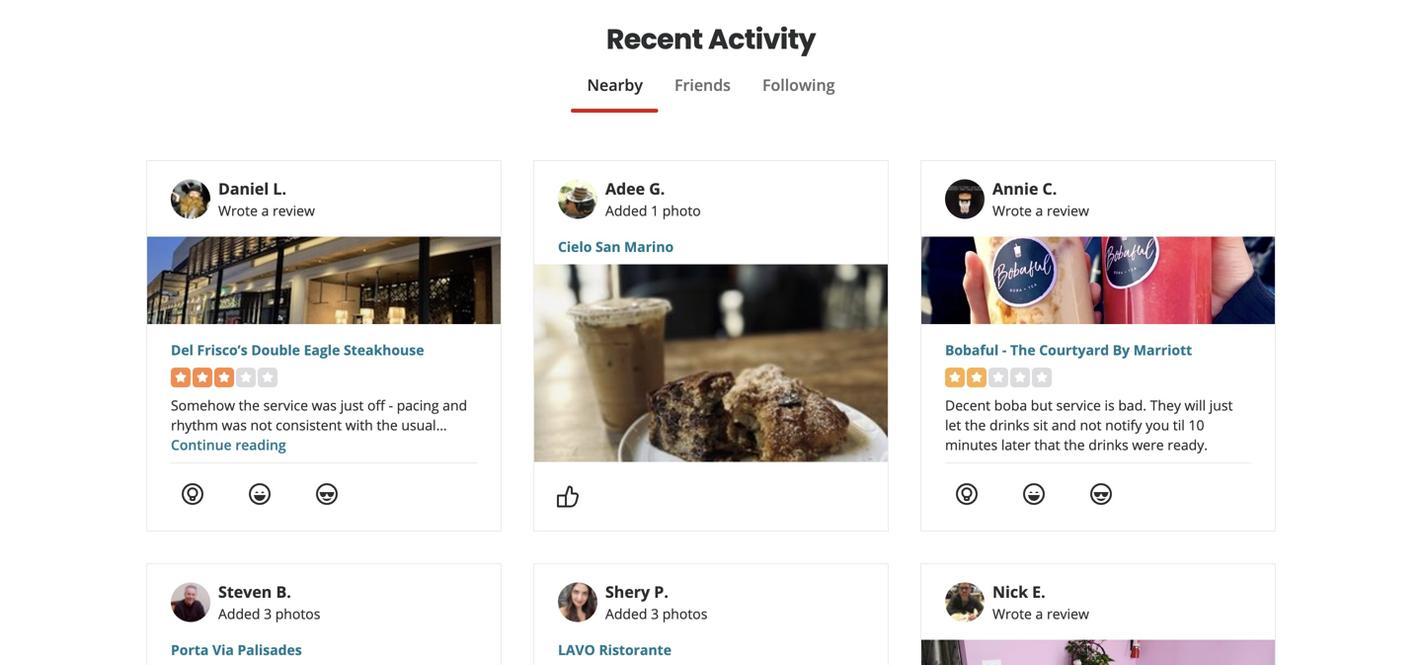 Task type: describe. For each thing, give the bounding box(es) containing it.
added for adee
[[606, 201, 648, 220]]

adee
[[606, 178, 645, 199]]

p.
[[654, 581, 669, 602]]

steven b. added 3 photos
[[218, 581, 321, 623]]

photo of daniel l. image
[[171, 179, 210, 219]]

adee g. added 1 photo
[[606, 178, 701, 220]]

review for c.
[[1047, 201, 1090, 220]]

photo of annie c. image
[[946, 179, 985, 219]]

ready.
[[1168, 435, 1209, 454]]

decent
[[946, 396, 991, 415]]

by
[[1113, 341, 1131, 359]]

cielo
[[558, 237, 592, 256]]

cielo san marino link
[[558, 237, 865, 257]]

and
[[1052, 416, 1077, 434]]

24 useful v2 image
[[181, 482, 205, 506]]

continue reading button
[[171, 435, 286, 454]]

sit
[[1034, 416, 1049, 434]]

24 useful v2 image
[[956, 482, 979, 506]]

a for e.
[[1036, 604, 1044, 623]]

activity
[[709, 20, 816, 59]]

steven b. link
[[218, 581, 291, 602]]

0 vertical spatial the
[[965, 416, 987, 434]]

b.
[[276, 581, 291, 602]]

annie c. link
[[993, 178, 1058, 199]]

shery p. link
[[606, 581, 669, 602]]

24 cool v2 image
[[315, 482, 339, 506]]

photo of shery p. image
[[558, 582, 598, 622]]

tab list containing nearby
[[146, 73, 1277, 113]]

a for l.
[[261, 201, 269, 220]]

continue
[[171, 435, 232, 454]]

decent boba but service is bad. they will just let the drinks sit and not notify you til 10 minutes later that the drinks were ready.
[[946, 396, 1234, 454]]

wrote for daniel
[[218, 201, 258, 220]]

were
[[1133, 435, 1165, 454]]

annie
[[993, 178, 1039, 199]]

shery
[[606, 581, 650, 602]]

adee g. link
[[606, 178, 665, 199]]

daniel
[[218, 178, 269, 199]]

steakhouse
[[344, 341, 424, 359]]

steven
[[218, 581, 272, 602]]

c.
[[1043, 178, 1058, 199]]

daniel l. wrote a review
[[218, 178, 315, 220]]

cielo san marino
[[558, 237, 674, 256]]

reading
[[235, 435, 286, 454]]

photos for b.
[[275, 604, 321, 623]]

bobaful - the courtyard by marriott
[[946, 341, 1193, 359]]

0 vertical spatial drinks
[[990, 416, 1030, 434]]

added for shery
[[606, 604, 648, 623]]

nick
[[993, 581, 1029, 602]]

marriott
[[1134, 341, 1193, 359]]

the
[[1011, 341, 1036, 359]]

via
[[212, 640, 234, 659]]

nearby
[[587, 74, 643, 96]]

3 star rating image
[[171, 368, 278, 388]]



Task type: vqa. For each thing, say whether or not it's contained in the screenshot.
Email email field
no



Task type: locate. For each thing, give the bounding box(es) containing it.
a down e. at the right bottom of the page
[[1036, 604, 1044, 623]]

porta via palisades
[[171, 640, 302, 659]]

bad.
[[1119, 396, 1147, 415]]

photos for p.
[[663, 604, 708, 623]]

ristorante
[[599, 640, 672, 659]]

wrote down 'nick'
[[993, 604, 1033, 623]]

annie c. wrote a review
[[993, 178, 1090, 220]]

2 24 funny v2 image from the left
[[1023, 482, 1046, 506]]

that
[[1035, 435, 1061, 454]]

1 vertical spatial the
[[1064, 435, 1086, 454]]

3 for shery
[[651, 604, 659, 623]]

tab list
[[146, 73, 1277, 113]]

1 horizontal spatial drinks
[[1089, 435, 1129, 454]]

g.
[[649, 178, 665, 199]]

added inside the shery p. added 3 photos
[[606, 604, 648, 623]]

friends
[[675, 74, 731, 96]]

drinks
[[990, 416, 1030, 434], [1089, 435, 1129, 454]]

shery p. added 3 photos
[[606, 581, 708, 623]]

wrote for nick
[[993, 604, 1033, 623]]

courtyard
[[1040, 341, 1110, 359]]

3 for steven
[[264, 604, 272, 623]]

a
[[261, 201, 269, 220], [1036, 201, 1044, 220], [1036, 604, 1044, 623]]

0 horizontal spatial 3
[[264, 604, 272, 623]]

til
[[1174, 416, 1186, 434]]

1 horizontal spatial 3
[[651, 604, 659, 623]]

photo of nick e. image
[[946, 582, 985, 622]]

drinks down boba
[[990, 416, 1030, 434]]

minutes
[[946, 435, 998, 454]]

bobaful
[[946, 341, 999, 359]]

1 horizontal spatial 24 funny v2 image
[[1023, 482, 1046, 506]]

photo of steven b. image
[[171, 582, 210, 622]]

porta
[[171, 640, 209, 659]]

drinks down notify
[[1089, 435, 1129, 454]]

3 down p.
[[651, 604, 659, 623]]

double
[[251, 341, 300, 359]]

let
[[946, 416, 962, 434]]

photos down b.
[[275, 604, 321, 623]]

the
[[965, 416, 987, 434], [1064, 435, 1086, 454]]

following
[[763, 74, 836, 96]]

lavo ristorante link
[[558, 640, 865, 660]]

del frisco's double eagle steakhouse
[[171, 341, 424, 359]]

e.
[[1033, 581, 1046, 602]]

san
[[596, 237, 621, 256]]

added down steven at the bottom left
[[218, 604, 260, 623]]

wrote down the annie
[[993, 201, 1033, 220]]

daniel l. link
[[218, 178, 287, 199]]

but
[[1031, 396, 1053, 415]]

24 cool v2 image
[[1090, 482, 1114, 506]]

review inside daniel l. wrote a review
[[273, 201, 315, 220]]

a down the daniel l. link
[[261, 201, 269, 220]]

lavo
[[558, 640, 596, 659]]

3 inside the shery p. added 3 photos
[[651, 604, 659, 623]]

eagle
[[304, 341, 340, 359]]

wrote inside nick e. wrote a review
[[993, 604, 1033, 623]]

service
[[1057, 396, 1102, 415]]

0 horizontal spatial drinks
[[990, 416, 1030, 434]]

wrote inside daniel l. wrote a review
[[218, 201, 258, 220]]

review
[[273, 201, 315, 220], [1047, 201, 1090, 220], [1047, 604, 1090, 623]]

24 funny v2 image
[[248, 482, 272, 506], [1023, 482, 1046, 506]]

1 horizontal spatial photos
[[663, 604, 708, 623]]

wrote
[[218, 201, 258, 220], [993, 201, 1033, 220], [993, 604, 1033, 623]]

they
[[1151, 396, 1182, 415]]

0 horizontal spatial photos
[[275, 604, 321, 623]]

notify
[[1106, 416, 1143, 434]]

review for e.
[[1047, 604, 1090, 623]]

3 inside steven b. added 3 photos
[[264, 604, 272, 623]]

24 funny v2 image down that
[[1023, 482, 1046, 506]]

del frisco's double eagle steakhouse link
[[171, 340, 477, 360]]

the down and
[[1064, 435, 1086, 454]]

2 star rating image
[[946, 368, 1052, 388]]

just
[[1210, 396, 1234, 415]]

3 down steven b. link
[[264, 604, 272, 623]]

del
[[171, 341, 194, 359]]

added down adee
[[606, 201, 648, 220]]

added inside steven b. added 3 photos
[[218, 604, 260, 623]]

photo
[[663, 201, 701, 220]]

porta via palisades link
[[171, 640, 477, 660]]

l.
[[273, 178, 287, 199]]

bobaful - the courtyard by marriott link
[[946, 340, 1252, 360]]

added
[[606, 201, 648, 220], [218, 604, 260, 623], [606, 604, 648, 623]]

2 photos from the left
[[663, 604, 708, 623]]

photos
[[275, 604, 321, 623], [663, 604, 708, 623]]

-
[[1003, 341, 1007, 359]]

wrote inside "annie c. wrote a review"
[[993, 201, 1033, 220]]

nick e. link
[[993, 581, 1046, 602]]

continue reading
[[171, 435, 286, 454]]

added for steven
[[218, 604, 260, 623]]

24 funny v2 image down reading
[[248, 482, 272, 506]]

not
[[1081, 416, 1102, 434]]

review inside "annie c. wrote a review"
[[1047, 201, 1090, 220]]

wrote down daniel
[[218, 201, 258, 220]]

added inside adee g. added 1 photo
[[606, 201, 648, 220]]

photos inside steven b. added 3 photos
[[275, 604, 321, 623]]

2 3 from the left
[[651, 604, 659, 623]]

1
[[651, 201, 659, 220]]

lavo ristorante
[[558, 640, 672, 659]]

like feed item image
[[556, 485, 580, 509]]

a down the c. at the top of the page
[[1036, 201, 1044, 220]]

nick e. wrote a review
[[993, 581, 1090, 623]]

review inside nick e. wrote a review
[[1047, 604, 1090, 623]]

0 horizontal spatial the
[[965, 416, 987, 434]]

a for c.
[[1036, 201, 1044, 220]]

24 funny v2 image for daniel
[[248, 482, 272, 506]]

1 vertical spatial drinks
[[1089, 435, 1129, 454]]

added down shery
[[606, 604, 648, 623]]

10
[[1189, 416, 1205, 434]]

wrote for annie
[[993, 201, 1033, 220]]

marino
[[625, 237, 674, 256]]

a inside "annie c. wrote a review"
[[1036, 201, 1044, 220]]

will
[[1185, 396, 1207, 415]]

1 3 from the left
[[264, 604, 272, 623]]

frisco's
[[197, 341, 248, 359]]

recent activity
[[607, 20, 816, 59]]

a inside daniel l. wrote a review
[[261, 201, 269, 220]]

24 funny v2 image for annie
[[1023, 482, 1046, 506]]

photo of adee g. image
[[558, 179, 598, 219]]

you
[[1146, 416, 1170, 434]]

boba
[[995, 396, 1028, 415]]

review for l.
[[273, 201, 315, 220]]

a inside nick e. wrote a review
[[1036, 604, 1044, 623]]

1 24 funny v2 image from the left
[[248, 482, 272, 506]]

palisades
[[238, 640, 302, 659]]

1 photos from the left
[[275, 604, 321, 623]]

later
[[1002, 435, 1031, 454]]

the up minutes
[[965, 416, 987, 434]]

photos inside the shery p. added 3 photos
[[663, 604, 708, 623]]

3
[[264, 604, 272, 623], [651, 604, 659, 623]]

recent
[[607, 20, 703, 59]]

1 horizontal spatial the
[[1064, 435, 1086, 454]]

photos down p.
[[663, 604, 708, 623]]

is
[[1105, 396, 1115, 415]]

0 horizontal spatial 24 funny v2 image
[[248, 482, 272, 506]]



